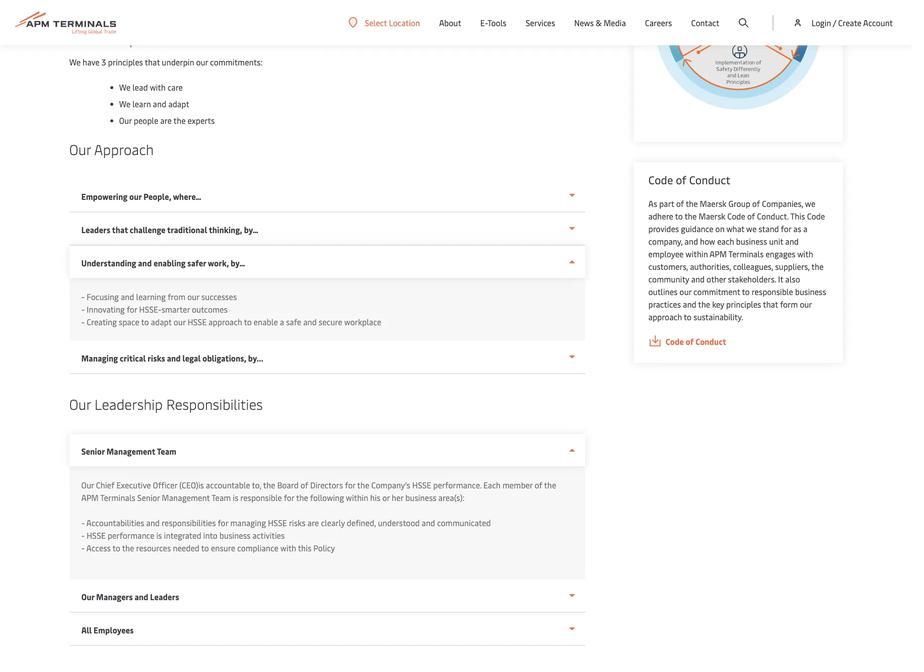 Task type: locate. For each thing, give the bounding box(es) containing it.
5 - from the top
[[81, 530, 85, 541]]

by...
[[248, 353, 264, 364]]

1 vertical spatial code of conduct
[[666, 336, 727, 347]]

authorities,
[[690, 261, 731, 272]]

- left focusing
[[81, 291, 85, 302]]

0 horizontal spatial within
[[346, 492, 368, 503]]

of inside code of conduct link
[[686, 336, 694, 347]]

leaders inside our managers and leaders 'dropdown button'
[[150, 592, 179, 603]]

our right the from
[[187, 291, 199, 302]]

2 vertical spatial with
[[281, 543, 296, 554]]

1 horizontal spatial that
[[145, 56, 160, 68]]

into
[[203, 530, 218, 541]]

creating space to adapt our hsse approach to enable a safe and secure workplace
[[87, 316, 383, 328]]

the up guidance
[[685, 211, 697, 222]]

her
[[392, 492, 404, 503]]

adapt for and
[[168, 98, 189, 109]]

employee
[[649, 248, 684, 259]]

our for our principles
[[69, 29, 91, 48]]

1 horizontal spatial with
[[281, 543, 296, 554]]

2 vertical spatial we
[[119, 98, 131, 109]]

business up ensure on the bottom left of the page
[[220, 530, 251, 541]]

1 vertical spatial senior
[[137, 492, 160, 503]]

principles right "3"
[[108, 56, 143, 68]]

is up the resources
[[156, 530, 162, 541]]

colleagues,
[[733, 261, 774, 272]]

leaders that challenge traditional thinking, by…
[[81, 224, 258, 235]]

leaders down empowering
[[81, 224, 110, 235]]

apm inside as part of the maersk group of companies, we adhere to the maersk code of conduct. this code provides guidance on what we stand for as a company, and how each business unit and employee within apm terminals engages with customers, authorities, colleagues, suppliers, the community and other stakeholders.  it also outlines our commitment to responsible business practices and the key principles that form our approach to sustainability.
[[710, 248, 727, 259]]

business
[[736, 236, 768, 247], [796, 286, 827, 297], [406, 492, 437, 503], [220, 530, 251, 541]]

1 vertical spatial we
[[119, 82, 131, 93]]

risks right critical at the bottom
[[148, 353, 165, 364]]

within
[[686, 248, 708, 259], [346, 492, 368, 503]]

understood
[[378, 517, 420, 529]]

approach down outcomes at the top left of the page
[[209, 316, 242, 328]]

- left innovating
[[81, 304, 85, 315]]

team up officer
[[157, 446, 176, 457]]

- left performance
[[81, 530, 85, 541]]

1 vertical spatial with
[[798, 248, 814, 259]]

space
[[119, 316, 139, 328]]

hsse right company's
[[412, 480, 431, 491]]

0 vertical spatial risks
[[148, 353, 165, 364]]

business right her
[[406, 492, 437, 503]]

we
[[69, 56, 81, 68], [119, 82, 131, 93], [119, 98, 131, 109]]

3
[[102, 56, 106, 68]]

directors
[[310, 480, 343, 491]]

0 vertical spatial is
[[233, 492, 239, 503]]

0 horizontal spatial is
[[156, 530, 162, 541]]

apm inside our chief executive officer (ceo)is accountable to, the board of directors for the company's hsse performance. each member of the apm terminals senior management team is responsible for the following within his or her business area(s):
[[81, 492, 99, 503]]

we left learn
[[119, 98, 131, 109]]

1 vertical spatial by…
[[231, 257, 245, 269]]

0 vertical spatial within
[[686, 248, 708, 259]]

commitment
[[694, 286, 741, 297]]

1 vertical spatial risks
[[289, 517, 306, 529]]

1 vertical spatial responsible
[[240, 492, 282, 503]]

1 vertical spatial adapt
[[151, 316, 172, 328]]

1 vertical spatial maersk
[[699, 211, 726, 222]]

focusing and learning from our successes -
[[81, 291, 239, 315]]

responsible inside our chief executive officer (ceo)is accountable to, the board of directors for the company's hsse performance. each member of the apm terminals senior management team is responsible for the following within his or her business area(s):
[[240, 492, 282, 503]]

managers
[[96, 592, 133, 603]]

have
[[83, 56, 100, 68]]

within inside as part of the maersk group of companies, we adhere to the maersk code of conduct. this code provides guidance on what we stand for as a company, and how each business unit and employee within apm terminals engages with customers, authorities, colleagues, suppliers, the community and other stakeholders.  it also outlines our commitment to responsible business practices and the key principles that form our approach to sustainability.
[[686, 248, 708, 259]]

to left enable
[[244, 316, 252, 328]]

adapt down hsse-
[[151, 316, 172, 328]]

account
[[864, 17, 893, 28]]

business inside our chief executive officer (ceo)is accountable to, the board of directors for the company's hsse performance. each member of the apm terminals senior management team is responsible for the following within his or her business area(s):
[[406, 492, 437, 503]]

our leadership responsibilities
[[69, 395, 263, 414]]

are right people
[[160, 115, 172, 126]]

creating
[[87, 316, 117, 328]]

0 vertical spatial principles
[[108, 56, 143, 68]]

our left leadership
[[69, 395, 91, 414]]

our left chief
[[81, 480, 94, 491]]

1 vertical spatial we
[[747, 223, 757, 234]]

0 horizontal spatial management
[[107, 446, 155, 457]]

0 horizontal spatial with
[[150, 82, 166, 93]]

0 vertical spatial senior
[[81, 446, 105, 457]]

0 vertical spatial we
[[69, 56, 81, 68]]

safe
[[286, 316, 301, 328]]

team down accountable
[[212, 492, 231, 503]]

within down how
[[686, 248, 708, 259]]

0 horizontal spatial are
[[160, 115, 172, 126]]

careers button
[[645, 0, 672, 45]]

activities
[[253, 530, 285, 541]]

services
[[526, 17, 555, 28]]

management up the executive
[[107, 446, 155, 457]]

to down stakeholders.
[[742, 286, 750, 297]]

we up this at right
[[805, 198, 816, 209]]

and up the resources
[[146, 517, 160, 529]]

business inside - accountabilities and responsibilities for managing hsse risks are clearly defined, understood and communicated - hsse performance is integrated into business activities - access to the resources needed to ensure compliance with this policy
[[220, 530, 251, 541]]

that up we lead with care
[[145, 56, 160, 68]]

officer
[[153, 480, 177, 491]]

principles inside as part of the maersk group of companies, we adhere to the maersk code of conduct. this code provides guidance on what we stand for as a company, and how each business unit and employee within apm terminals engages with customers, authorities, colleagues, suppliers, the community and other stakeholders.  it also outlines our commitment to responsible business practices and the key principles that form our approach to sustainability.
[[727, 299, 762, 310]]

traditional
[[167, 224, 207, 235]]

that left 'challenge'
[[112, 224, 128, 235]]

1 horizontal spatial senior
[[137, 492, 160, 503]]

part
[[660, 198, 675, 209]]

and inside focusing and learning from our successes -
[[121, 291, 134, 302]]

our up have
[[69, 29, 91, 48]]

adapt inside all employees element
[[151, 316, 172, 328]]

to down into
[[201, 543, 209, 554]]

hsse inside our chief executive officer (ceo)is accountable to, the board of directors for the company's hsse performance. each member of the apm terminals senior management team is responsible for the following within his or her business area(s):
[[412, 480, 431, 491]]

we for we learn and adapt
[[119, 98, 131, 109]]

and right understood
[[422, 517, 435, 529]]

0 vertical spatial management
[[107, 446, 155, 457]]

leadership
[[95, 395, 163, 414]]

to right adhere
[[675, 211, 683, 222]]

adapt down care
[[168, 98, 189, 109]]

managing critical risks and legal obligations, by...
[[81, 353, 264, 364]]

conduct down sustainability.
[[696, 336, 727, 347]]

integrated
[[164, 530, 201, 541]]

what
[[727, 223, 745, 234]]

the right part
[[686, 198, 698, 209]]

1 vertical spatial leaders
[[150, 592, 179, 603]]

hsse inside all employees element
[[188, 316, 207, 328]]

(ceo)is
[[179, 480, 204, 491]]

by… right work,
[[231, 257, 245, 269]]

with up the we learn and adapt
[[150, 82, 166, 93]]

0 horizontal spatial responsible
[[240, 492, 282, 503]]

1 horizontal spatial apm
[[710, 248, 727, 259]]

1 horizontal spatial a
[[804, 223, 808, 234]]

1 horizontal spatial within
[[686, 248, 708, 259]]

1 vertical spatial that
[[112, 224, 128, 235]]

1 horizontal spatial team
[[212, 492, 231, 503]]

guidance
[[681, 223, 714, 234]]

ensure
[[211, 543, 235, 554]]

login / create account link
[[793, 0, 893, 45]]

responsible down it
[[752, 286, 794, 297]]

our left people
[[119, 115, 132, 126]]

within inside our chief executive officer (ceo)is accountable to, the board of directors for the company's hsse performance. each member of the apm terminals senior management team is responsible for the following within his or her business area(s):
[[346, 492, 368, 503]]

1 horizontal spatial leaders
[[150, 592, 179, 603]]

managing
[[81, 353, 118, 364]]

0 vertical spatial apm
[[710, 248, 727, 259]]

3 - from the top
[[81, 316, 85, 328]]

we left lead
[[119, 82, 131, 93]]

senior management team button
[[69, 434, 585, 467]]

empowering our people, where… button
[[69, 179, 585, 213]]

a right "as"
[[804, 223, 808, 234]]

thinking,
[[209, 224, 242, 235]]

1 horizontal spatial responsible
[[752, 286, 794, 297]]

other
[[707, 274, 726, 285]]

- left 'accountabilities'
[[81, 517, 85, 529]]

1 vertical spatial within
[[346, 492, 368, 503]]

1 horizontal spatial approach
[[649, 311, 682, 322]]

2 horizontal spatial that
[[763, 299, 778, 310]]

workplace
[[344, 316, 382, 328]]

risks up this
[[289, 517, 306, 529]]

1 horizontal spatial management
[[162, 492, 210, 503]]

hsse image
[[649, 0, 828, 116]]

1 horizontal spatial are
[[308, 517, 319, 529]]

0 vertical spatial responsible
[[752, 286, 794, 297]]

contact
[[692, 17, 720, 28]]

0 vertical spatial team
[[157, 446, 176, 457]]

maersk
[[700, 198, 727, 209], [699, 211, 726, 222]]

conduct
[[689, 172, 731, 187], [696, 336, 727, 347]]

hsse down outcomes at the top left of the page
[[188, 316, 207, 328]]

1 vertical spatial team
[[212, 492, 231, 503]]

with left this
[[281, 543, 296, 554]]

terminals down chief
[[100, 492, 135, 503]]

e-tools
[[481, 17, 507, 28]]

0 horizontal spatial risks
[[148, 353, 165, 364]]

to right access
[[113, 543, 120, 554]]

2 - from the top
[[81, 304, 85, 315]]

the left company's
[[357, 480, 369, 491]]

that inside as part of the maersk group of companies, we adhere to the maersk code of conduct. this code provides guidance on what we stand for as a company, and how each business unit and employee within apm terminals engages with customers, authorities, colleagues, suppliers, the community and other stakeholders.  it also outlines our commitment to responsible business practices and the key principles that form our approach to sustainability.
[[763, 299, 778, 310]]

0 vertical spatial we
[[805, 198, 816, 209]]

0 vertical spatial by…
[[244, 224, 258, 235]]

1 horizontal spatial principles
[[727, 299, 762, 310]]

provides
[[649, 223, 679, 234]]

the down performance
[[122, 543, 134, 554]]

0 horizontal spatial leaders
[[81, 224, 110, 235]]

code of conduct down sustainability.
[[666, 336, 727, 347]]

our right 'form'
[[800, 299, 812, 310]]

0 horizontal spatial terminals
[[100, 492, 135, 503]]

code up what
[[728, 211, 746, 222]]

our left people,
[[129, 191, 142, 202]]

all employees button
[[69, 613, 585, 646]]

senior up chief
[[81, 446, 105, 457]]

our for our chief executive officer (ceo)is accountable to, the board of directors for the company's hsse performance. each member of the apm terminals senior management team is responsible for the following within his or her business area(s):
[[81, 480, 94, 491]]

for inside - accountabilities and responsibilities for managing hsse risks are clearly defined, understood and communicated - hsse performance is integrated into business activities - access to the resources needed to ensure compliance with this policy
[[218, 517, 228, 529]]

our for our approach
[[69, 140, 91, 159]]

area(s):
[[439, 492, 465, 503]]

chief
[[96, 480, 115, 491]]

and right 'managers'
[[135, 592, 148, 603]]

the right to, in the bottom left of the page
[[263, 480, 275, 491]]

1 horizontal spatial we
[[805, 198, 816, 209]]

the right 'suppliers,'
[[812, 261, 824, 272]]

accountable
[[206, 480, 250, 491]]

0 horizontal spatial we
[[747, 223, 757, 234]]

1 vertical spatial are
[[308, 517, 319, 529]]

approach inside as part of the maersk group of companies, we adhere to the maersk code of conduct. this code provides guidance on what we stand for as a company, and how each business unit and employee within apm terminals engages with customers, authorities, colleagues, suppliers, the community and other stakeholders.  it also outlines our commitment to responsible business practices and the key principles that form our approach to sustainability.
[[649, 311, 682, 322]]

approach down practices
[[649, 311, 682, 322]]

contact button
[[692, 0, 720, 45]]

each
[[718, 236, 734, 247]]

that inside dropdown button
[[112, 224, 128, 235]]

0 vertical spatial a
[[804, 223, 808, 234]]

0 horizontal spatial approach
[[209, 316, 242, 328]]

within left the 'his'
[[346, 492, 368, 503]]

1 vertical spatial management
[[162, 492, 210, 503]]

0 vertical spatial adapt
[[168, 98, 189, 109]]

0 vertical spatial code of conduct
[[649, 172, 731, 187]]

0 vertical spatial are
[[160, 115, 172, 126]]

outlines
[[649, 286, 678, 297]]

leaders right 'managers'
[[150, 592, 179, 603]]

group
[[729, 198, 751, 209]]

1 vertical spatial principles
[[727, 299, 762, 310]]

responsible down to, in the bottom left of the page
[[240, 492, 282, 503]]

approach inside all employees element
[[209, 316, 242, 328]]

we
[[805, 198, 816, 209], [747, 223, 757, 234]]

apm down chief
[[81, 492, 99, 503]]

we right what
[[747, 223, 757, 234]]

we left have
[[69, 56, 81, 68]]

underpin
[[162, 56, 194, 68]]

apm down each
[[710, 248, 727, 259]]

1 vertical spatial apm
[[81, 492, 99, 503]]

0 vertical spatial terminals
[[729, 248, 764, 259]]

0 vertical spatial that
[[145, 56, 160, 68]]

with up 'suppliers,'
[[798, 248, 814, 259]]

2 horizontal spatial with
[[798, 248, 814, 259]]

for down board
[[284, 492, 294, 503]]

management
[[107, 446, 155, 457], [162, 492, 210, 503]]

management down (ceo)is
[[162, 492, 210, 503]]

and left "learning"
[[121, 291, 134, 302]]

member
[[503, 480, 533, 491]]

defined,
[[347, 517, 376, 529]]

is
[[233, 492, 239, 503], [156, 530, 162, 541]]

by… for understanding and enabling safer work, by…
[[231, 257, 245, 269]]

our inside our chief executive officer (ceo)is accountable to, the board of directors for the company's hsse performance. each member of the apm terminals senior management team is responsible for the following within his or her business area(s):
[[81, 480, 94, 491]]

about button
[[439, 0, 461, 45]]

by… for leaders that challenge traditional thinking, by…
[[244, 224, 258, 235]]

0 horizontal spatial principles
[[108, 56, 143, 68]]

0 horizontal spatial senior
[[81, 446, 105, 457]]

1 vertical spatial terminals
[[100, 492, 135, 503]]

to
[[675, 211, 683, 222], [742, 286, 750, 297], [684, 311, 692, 322], [141, 316, 149, 328], [244, 316, 252, 328], [113, 543, 120, 554], [201, 543, 209, 554]]

executive
[[116, 480, 151, 491]]

community
[[649, 274, 690, 285]]

- left access
[[81, 543, 85, 554]]

the inside - accountabilities and responsibilities for managing hsse risks are clearly defined, understood and communicated - hsse performance is integrated into business activities - access to the resources needed to ensure compliance with this policy
[[122, 543, 134, 554]]

and left legal
[[167, 353, 181, 364]]

lead
[[133, 82, 148, 93]]

1 horizontal spatial is
[[233, 492, 239, 503]]

by… right thinking,
[[244, 224, 258, 235]]

0 horizontal spatial that
[[112, 224, 128, 235]]

senior inside dropdown button
[[81, 446, 105, 457]]

0 horizontal spatial team
[[157, 446, 176, 457]]

and right learn
[[153, 98, 166, 109]]

1 vertical spatial is
[[156, 530, 162, 541]]

- left creating
[[81, 316, 85, 328]]

successes
[[201, 291, 237, 302]]

code up part
[[649, 172, 673, 187]]

senior management team element
[[69, 467, 585, 580]]

0 horizontal spatial apm
[[81, 492, 99, 503]]

our inside 'dropdown button'
[[81, 592, 94, 603]]

our inside the empowering our people, where… dropdown button
[[129, 191, 142, 202]]

responsibilities
[[166, 395, 263, 414]]

for left managing on the bottom
[[218, 517, 228, 529]]

is down accountable
[[233, 492, 239, 503]]

and inside our managers and leaders 'dropdown button'
[[135, 592, 148, 603]]

team inside our chief executive officer (ceo)is accountable to, the board of directors for the company's hsse performance. each member of the apm terminals senior management team is responsible for the following within his or her business area(s):
[[212, 492, 231, 503]]

select
[[365, 17, 387, 28]]

responsible
[[752, 286, 794, 297], [240, 492, 282, 503]]

code of conduct
[[649, 172, 731, 187], [666, 336, 727, 347]]

1 horizontal spatial risks
[[289, 517, 306, 529]]

also
[[786, 274, 801, 285]]

secure
[[319, 316, 342, 328]]

with
[[150, 82, 166, 93], [798, 248, 814, 259], [281, 543, 296, 554]]

1 vertical spatial a
[[280, 316, 284, 328]]

management inside dropdown button
[[107, 446, 155, 457]]

terminals up colleagues,
[[729, 248, 764, 259]]

and right practices
[[683, 299, 697, 310]]

our right underpin
[[196, 56, 208, 68]]

hsse up activities
[[268, 517, 287, 529]]

0 vertical spatial leaders
[[81, 224, 110, 235]]

login
[[812, 17, 832, 28]]

terminals
[[729, 248, 764, 259], [100, 492, 135, 503]]

1 horizontal spatial terminals
[[729, 248, 764, 259]]

our left 'managers'
[[81, 592, 94, 603]]

our down community at the top right of the page
[[680, 286, 692, 297]]

code right this at right
[[807, 211, 825, 222]]

2 vertical spatial that
[[763, 299, 778, 310]]

our for our leadership responsibilities
[[69, 395, 91, 414]]

and left enabling
[[138, 257, 152, 269]]

adapt for to
[[151, 316, 172, 328]]



Task type: describe. For each thing, give the bounding box(es) containing it.
principles
[[95, 29, 155, 48]]

for right directors
[[345, 480, 356, 491]]

company,
[[649, 236, 683, 247]]

our managers and leaders
[[81, 592, 179, 603]]

with inside as part of the maersk group of companies, we adhere to the maersk code of conduct. this code provides guidance on what we stand for as a company, and how each business unit and employee within apm terminals engages with customers, authorities, colleagues, suppliers, the community and other stakeholders.  it also outlines our commitment to responsible business practices and the key principles that form our approach to sustainability.
[[798, 248, 814, 259]]

is inside our chief executive officer (ceo)is accountable to, the board of directors for the company's hsse performance. each member of the apm terminals senior management team is responsible for the following within his or her business area(s):
[[233, 492, 239, 503]]

6 - from the top
[[81, 543, 85, 554]]

care
[[168, 82, 183, 93]]

code of conduct link
[[649, 336, 828, 348]]

smarter
[[162, 304, 190, 315]]

as part of the maersk group of companies, we adhere to the maersk code of conduct. this code provides guidance on what we stand for as a company, and how each business unit and employee within apm terminals engages with customers, authorities, colleagues, suppliers, the community and other stakeholders.  it also outlines our commitment to responsible business practices and the key principles that form our approach to sustainability.
[[649, 198, 827, 322]]

needed
[[173, 543, 200, 554]]

hsse up access
[[87, 530, 106, 541]]

experts
[[188, 115, 215, 126]]

as
[[649, 198, 658, 209]]

&
[[596, 17, 602, 28]]

with inside - accountabilities and responsibilities for managing hsse risks are clearly defined, understood and communicated - hsse performance is integrated into business activities - access to the resources needed to ensure compliance with this policy
[[281, 543, 296, 554]]

it
[[778, 274, 784, 285]]

code down practices
[[666, 336, 684, 347]]

0 horizontal spatial a
[[280, 316, 284, 328]]

management inside our chief executive officer (ceo)is accountable to, the board of directors for the company's hsse performance. each member of the apm terminals senior management team is responsible for the following within his or her business area(s):
[[162, 492, 210, 503]]

select location
[[365, 17, 420, 28]]

business down also
[[796, 286, 827, 297]]

we for we have 3 principles that underpin our commitments:
[[69, 56, 81, 68]]

how
[[700, 236, 716, 247]]

adhere
[[649, 211, 674, 222]]

stakeholders.
[[728, 274, 777, 285]]

the left key on the right of page
[[698, 299, 711, 310]]

news & media button
[[575, 0, 626, 45]]

is inside - accountabilities and responsibilities for managing hsse risks are clearly defined, understood and communicated - hsse performance is integrated into business activities - access to the resources needed to ensure compliance with this policy
[[156, 530, 162, 541]]

and right safe
[[303, 316, 317, 328]]

sustainability.
[[694, 311, 744, 322]]

empowering
[[81, 191, 128, 202]]

our down smarter
[[174, 316, 186, 328]]

for inside as part of the maersk group of companies, we adhere to the maersk code of conduct. this code provides guidance on what we stand for as a company, and how each business unit and employee within apm terminals engages with customers, authorities, colleagues, suppliers, the community and other stakeholders.  it also outlines our commitment to responsible business practices and the key principles that form our approach to sustainability.
[[781, 223, 792, 234]]

0 vertical spatial conduct
[[689, 172, 731, 187]]

our inside focusing and learning from our successes -
[[187, 291, 199, 302]]

and inside managing critical risks and legal obligations, by... 'dropdown button'
[[167, 353, 181, 364]]

focusing
[[87, 291, 119, 302]]

we for we lead with care
[[119, 82, 131, 93]]

responsible inside as part of the maersk group of companies, we adhere to the maersk code of conduct. this code provides guidance on what we stand for as a company, and how each business unit and employee within apm terminals engages with customers, authorities, colleagues, suppliers, the community and other stakeholders.  it also outlines our commitment to responsible business practices and the key principles that form our approach to sustainability.
[[752, 286, 794, 297]]

about
[[439, 17, 461, 28]]

access
[[86, 543, 111, 554]]

practices
[[649, 299, 681, 310]]

e-
[[481, 17, 488, 28]]

and down "as"
[[786, 236, 799, 247]]

understanding and enabling safer work, by…
[[81, 257, 245, 269]]

risks inside 'dropdown button'
[[148, 353, 165, 364]]

this
[[298, 543, 312, 554]]

we lead with care
[[119, 82, 185, 93]]

e-tools button
[[481, 0, 507, 45]]

learning
[[136, 291, 166, 302]]

0 vertical spatial with
[[150, 82, 166, 93]]

resources
[[136, 543, 171, 554]]

or
[[383, 492, 390, 503]]

our for our people are the experts
[[119, 115, 132, 126]]

and inside understanding and enabling safer work, by… dropdown button
[[138, 257, 152, 269]]

innovating for hsse-smarter outcomes -
[[81, 304, 230, 328]]

obligations,
[[203, 353, 246, 364]]

on
[[716, 223, 725, 234]]

compliance
[[237, 543, 279, 554]]

conduct.
[[757, 211, 789, 222]]

news
[[575, 17, 594, 28]]

people,
[[144, 191, 171, 202]]

hsse-
[[139, 304, 162, 315]]

0 vertical spatial maersk
[[700, 198, 727, 209]]

company's
[[371, 480, 410, 491]]

the down board
[[296, 492, 308, 503]]

key
[[713, 299, 725, 310]]

a inside as part of the maersk group of companies, we adhere to the maersk code of conduct. this code provides guidance on what we stand for as a company, and how each business unit and employee within apm terminals engages with customers, authorities, colleagues, suppliers, the community and other stakeholders.  it also outlines our commitment to responsible business practices and the key principles that form our approach to sustainability.
[[804, 223, 808, 234]]

senior inside our chief executive officer (ceo)is accountable to, the board of directors for the company's hsse performance. each member of the apm terminals senior management team is responsible for the following within his or her business area(s):
[[137, 492, 160, 503]]

empowering our people, where…
[[81, 191, 202, 202]]

suppliers,
[[776, 261, 810, 272]]

accountabilities
[[86, 517, 144, 529]]

unit
[[769, 236, 784, 247]]

we have 3 principles that underpin our commitments:
[[69, 56, 264, 68]]

our approach
[[69, 140, 154, 159]]

4 - from the top
[[81, 517, 85, 529]]

customers,
[[649, 261, 688, 272]]

we learn and adapt
[[119, 98, 189, 109]]

media
[[604, 17, 626, 28]]

the right member
[[544, 480, 556, 491]]

performance
[[108, 530, 154, 541]]

business down what
[[736, 236, 768, 247]]

team inside dropdown button
[[157, 446, 176, 457]]

news & media
[[575, 17, 626, 28]]

as
[[794, 223, 802, 234]]

all employees
[[81, 625, 134, 636]]

understanding
[[81, 257, 136, 269]]

login / create account
[[812, 17, 893, 28]]

for inside the innovating for hsse-smarter outcomes -
[[127, 304, 137, 315]]

companies,
[[762, 198, 804, 209]]

communicated
[[437, 517, 491, 529]]

1 vertical spatial conduct
[[696, 336, 727, 347]]

managing critical risks and legal obligations, by... button
[[69, 341, 585, 374]]

work,
[[208, 257, 229, 269]]

are inside - accountabilities and responsibilities for managing hsse risks are clearly defined, understood and communicated - hsse performance is integrated into business activities - access to the resources needed to ensure compliance with this policy
[[308, 517, 319, 529]]

our for our managers and leaders
[[81, 592, 94, 603]]

- inside the innovating for hsse-smarter outcomes -
[[81, 316, 85, 328]]

terminals inside our chief executive officer (ceo)is accountable to, the board of directors for the company's hsse performance. each member of the apm terminals senior management team is responsible for the following within his or her business area(s):
[[100, 492, 135, 503]]

all employees element
[[69, 278, 585, 341]]

this
[[791, 211, 805, 222]]

commitments:
[[210, 56, 263, 68]]

enable
[[254, 316, 278, 328]]

managing
[[230, 517, 266, 529]]

- inside focusing and learning from our successes -
[[81, 304, 85, 315]]

our people are the experts
[[119, 115, 217, 126]]

from
[[168, 291, 185, 302]]

senior management team
[[81, 446, 176, 457]]

and down guidance
[[685, 236, 698, 247]]

to left sustainability.
[[684, 311, 692, 322]]

legal
[[183, 353, 201, 364]]

people
[[134, 115, 158, 126]]

to down hsse-
[[141, 316, 149, 328]]

risks inside - accountabilities and responsibilities for managing hsse risks are clearly defined, understood and communicated - hsse performance is integrated into business activities - access to the resources needed to ensure compliance with this policy
[[289, 517, 306, 529]]

location
[[389, 17, 420, 28]]

services button
[[526, 0, 555, 45]]

safer
[[187, 257, 206, 269]]

terminals inside as part of the maersk group of companies, we adhere to the maersk code of conduct. this code provides guidance on what we stand for as a company, and how each business unit and employee within apm terminals engages with customers, authorities, colleagues, suppliers, the community and other stakeholders.  it also outlines our commitment to responsible business practices and the key principles that form our approach to sustainability.
[[729, 248, 764, 259]]

1 - from the top
[[81, 291, 85, 302]]

employees
[[94, 625, 134, 636]]

policy
[[314, 543, 335, 554]]

the left "experts"
[[174, 115, 186, 126]]

engages
[[766, 248, 796, 259]]

/
[[833, 17, 837, 28]]

and down authorities,
[[692, 274, 705, 285]]

leaders inside leaders that challenge traditional thinking, by… dropdown button
[[81, 224, 110, 235]]



Task type: vqa. For each thing, say whether or not it's contained in the screenshot.
telephone/email on the bottom left
no



